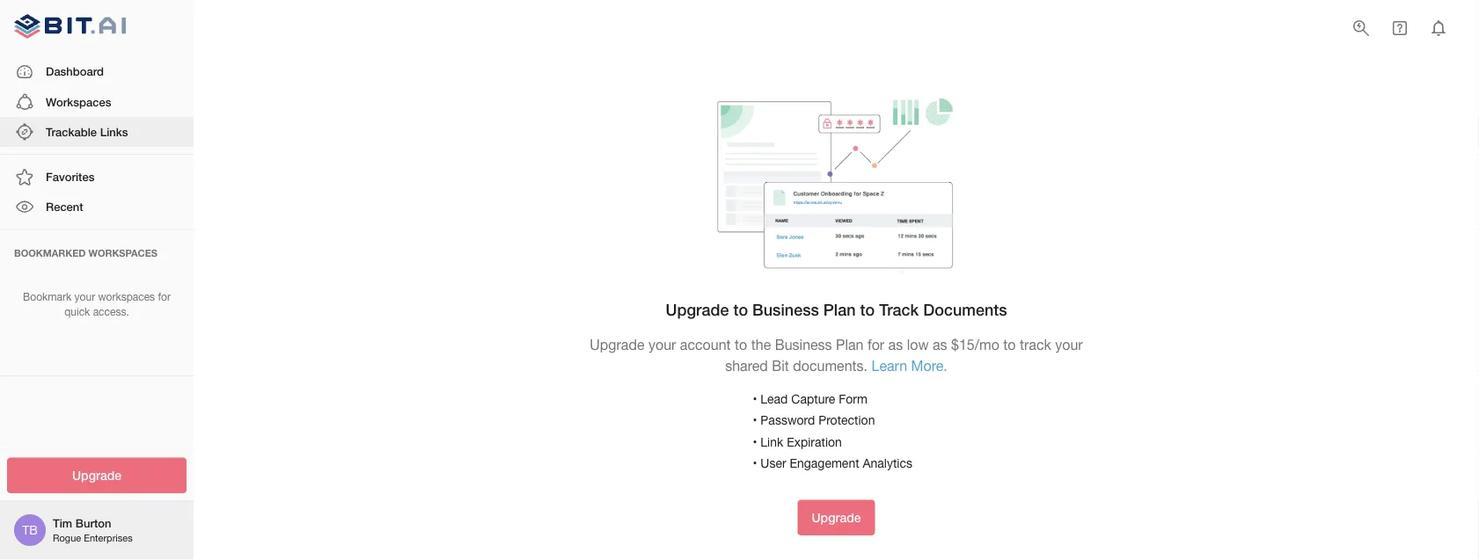 Task type: describe. For each thing, give the bounding box(es) containing it.
bookmarked workspaces
[[14, 247, 157, 259]]

0 horizontal spatial upgrade button
[[7, 458, 187, 494]]

1 as from the left
[[888, 337, 903, 353]]

workspaces
[[88, 247, 157, 259]]

upgrade inside upgrade your account to the business plan for as low as $15/mo to track your shared bit documents.
[[590, 337, 645, 353]]

upgrade to business plan to track documents
[[666, 301, 1007, 319]]

shared
[[725, 358, 768, 374]]

dashboard button
[[0, 57, 194, 87]]

password
[[761, 413, 815, 428]]

workspaces button
[[0, 87, 194, 117]]

workspaces
[[46, 95, 111, 108]]

your for account
[[649, 337, 676, 353]]

$15/mo
[[951, 337, 1000, 353]]

3 • from the top
[[753, 435, 757, 449]]

1 vertical spatial upgrade button
[[798, 500, 875, 536]]

enterprises
[[84, 533, 133, 544]]

more.
[[911, 358, 948, 374]]

trackable links button
[[0, 117, 194, 147]]

2 • from the top
[[753, 413, 757, 428]]

links
[[100, 125, 128, 139]]

track
[[1020, 337, 1051, 353]]

protection
[[819, 413, 875, 428]]

favorites
[[46, 170, 95, 184]]

recent
[[46, 200, 83, 214]]

your for workspaces
[[74, 291, 95, 303]]

0 vertical spatial business
[[752, 301, 819, 319]]

bookmarked
[[14, 247, 86, 259]]

access.
[[93, 306, 129, 318]]

the
[[751, 337, 771, 353]]

burton
[[75, 517, 111, 530]]

account
[[680, 337, 731, 353]]

trackable
[[46, 125, 97, 139]]

tim burton rogue enterprises
[[53, 517, 133, 544]]

2 as from the left
[[933, 337, 947, 353]]

learn more. link
[[872, 358, 948, 374]]

user
[[761, 456, 786, 471]]



Task type: vqa. For each thing, say whether or not it's contained in the screenshot.
third 'help' image from the top of the page
no



Task type: locate. For each thing, give the bounding box(es) containing it.
for right 'workspaces'
[[158, 291, 171, 303]]

• left the lead
[[753, 392, 757, 406]]

for inside bookmark your workspaces for quick access.
[[158, 291, 171, 303]]

0 vertical spatial for
[[158, 291, 171, 303]]

•
[[753, 392, 757, 406], [753, 413, 757, 428], [753, 435, 757, 449], [753, 456, 757, 471]]

1 • from the top
[[753, 392, 757, 406]]

documents.
[[793, 358, 868, 374]]

• left link
[[753, 435, 757, 449]]

trackable links
[[46, 125, 128, 139]]

1 horizontal spatial your
[[649, 337, 676, 353]]

favorites button
[[0, 162, 194, 192]]

your inside bookmark your workspaces for quick access.
[[74, 291, 95, 303]]

upgrade button down engagement
[[798, 500, 875, 536]]

expiration
[[787, 435, 842, 449]]

capture
[[791, 392, 835, 406]]

for
[[158, 291, 171, 303], [868, 337, 885, 353]]

0 horizontal spatial as
[[888, 337, 903, 353]]

engagement
[[790, 456, 859, 471]]

• left user
[[753, 456, 757, 471]]

for inside upgrade your account to the business plan for as low as $15/mo to track your shared bit documents.
[[868, 337, 885, 353]]

upgrade button up the burton
[[7, 458, 187, 494]]

business up the
[[752, 301, 819, 319]]

form
[[839, 392, 868, 406]]

1 vertical spatial for
[[868, 337, 885, 353]]

business up the bit
[[775, 337, 832, 353]]

business
[[752, 301, 819, 319], [775, 337, 832, 353]]

for up learn
[[868, 337, 885, 353]]

0 horizontal spatial your
[[74, 291, 95, 303]]

your right track
[[1055, 337, 1083, 353]]

plan
[[824, 301, 856, 319], [836, 337, 864, 353]]

as up learn
[[888, 337, 903, 353]]

analytics
[[863, 456, 913, 471]]

rogue
[[53, 533, 81, 544]]

0 vertical spatial upgrade button
[[7, 458, 187, 494]]

link
[[761, 435, 783, 449]]

recent button
[[0, 192, 194, 222]]

business inside upgrade your account to the business plan for as low as $15/mo to track your shared bit documents.
[[775, 337, 832, 353]]

1 horizontal spatial upgrade button
[[798, 500, 875, 536]]

4 • from the top
[[753, 456, 757, 471]]

• lead capture form • password protection • link expiration • user engagement analytics
[[753, 392, 913, 471]]

bookmark your workspaces for quick access.
[[23, 291, 171, 318]]

your up quick
[[74, 291, 95, 303]]

upgrade button
[[7, 458, 187, 494], [798, 500, 875, 536]]

• left password
[[753, 413, 757, 428]]

2 horizontal spatial your
[[1055, 337, 1083, 353]]

your
[[74, 291, 95, 303], [649, 337, 676, 353], [1055, 337, 1083, 353]]

dashboard
[[46, 65, 104, 78]]

1 vertical spatial plan
[[836, 337, 864, 353]]

learn more.
[[872, 358, 948, 374]]

lead
[[761, 392, 788, 406]]

your left account
[[649, 337, 676, 353]]

to
[[733, 301, 748, 319], [860, 301, 875, 319], [735, 337, 747, 353], [1003, 337, 1016, 353]]

plan up 'documents.'
[[836, 337, 864, 353]]

documents
[[923, 301, 1007, 319]]

track
[[879, 301, 919, 319]]

bookmark
[[23, 291, 71, 303]]

low
[[907, 337, 929, 353]]

upgrade
[[666, 301, 729, 319], [590, 337, 645, 353], [72, 469, 121, 483], [812, 511, 861, 526]]

0 horizontal spatial for
[[158, 291, 171, 303]]

as right low
[[933, 337, 947, 353]]

upgrade your account to the business plan for as low as $15/mo to track your shared bit documents.
[[590, 337, 1083, 374]]

workspaces
[[98, 291, 155, 303]]

1 horizontal spatial for
[[868, 337, 885, 353]]

plan inside upgrade your account to the business plan for as low as $15/mo to track your shared bit documents.
[[836, 337, 864, 353]]

tim
[[53, 517, 72, 530]]

0 vertical spatial plan
[[824, 301, 856, 319]]

tb
[[22, 523, 38, 538]]

plan up upgrade your account to the business plan for as low as $15/mo to track your shared bit documents. on the bottom of page
[[824, 301, 856, 319]]

quick
[[64, 306, 90, 318]]

1 vertical spatial business
[[775, 337, 832, 353]]

bit
[[772, 358, 789, 374]]

learn
[[872, 358, 907, 374]]

1 horizontal spatial as
[[933, 337, 947, 353]]

as
[[888, 337, 903, 353], [933, 337, 947, 353]]



